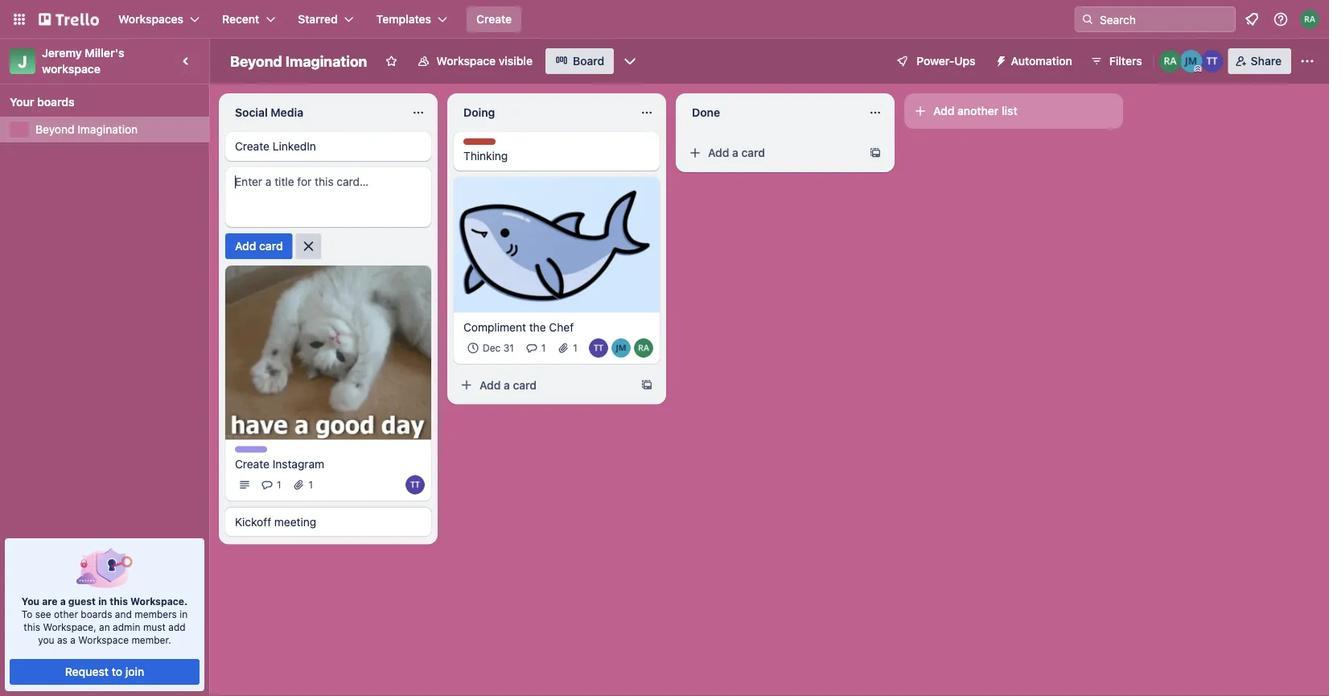 Task type: locate. For each thing, give the bounding box(es) containing it.
a down done text field
[[732, 146, 739, 159]]

Dec 31 checkbox
[[464, 339, 519, 358]]

boards
[[37, 95, 75, 109], [81, 608, 112, 620]]

create inside button
[[476, 12, 512, 26]]

a down 31 at the left
[[504, 378, 510, 392]]

1 vertical spatial create from template… image
[[641, 379, 653, 392]]

add left the another
[[933, 104, 955, 117]]

0 vertical spatial beyond
[[230, 52, 282, 70]]

1 vertical spatial create
[[235, 140, 270, 153]]

0 horizontal spatial imagination
[[78, 123, 138, 136]]

add another list button
[[905, 93, 1123, 129]]

card left cancel icon
[[259, 239, 283, 253]]

sm image
[[989, 48, 1011, 71]]

imagination inside board name text box
[[286, 52, 367, 70]]

create down color: purple, title: none icon
[[235, 457, 270, 470]]

2 vertical spatial card
[[513, 378, 537, 392]]

0 vertical spatial workspace
[[436, 54, 496, 68]]

create instagram
[[235, 457, 324, 470]]

card
[[742, 146, 765, 159], [259, 239, 283, 253], [513, 378, 537, 392]]

add a card down done
[[708, 146, 765, 159]]

workspace navigation collapse icon image
[[175, 50, 198, 72]]

0 vertical spatial this
[[110, 595, 128, 607]]

share button
[[1229, 48, 1292, 74]]

imagination down starred dropdown button
[[286, 52, 367, 70]]

show menu image
[[1300, 53, 1316, 69]]

your boards with 1 items element
[[10, 93, 192, 112]]

1 horizontal spatial add a card button
[[682, 140, 863, 166]]

create for create instagram
[[235, 457, 270, 470]]

0 horizontal spatial ruby anderson (rubyanderson7) image
[[634, 339, 653, 358]]

recent button
[[212, 6, 285, 32]]

0 vertical spatial create
[[476, 12, 512, 26]]

beyond imagination down "your boards with 1 items" element
[[35, 123, 138, 136]]

1 horizontal spatial card
[[513, 378, 537, 392]]

compliment
[[464, 320, 526, 334]]

must
[[143, 621, 166, 633]]

1 horizontal spatial beyond imagination
[[230, 52, 367, 70]]

open information menu image
[[1273, 11, 1289, 27]]

1 vertical spatial add a card
[[480, 378, 537, 392]]

workspace
[[42, 62, 101, 76]]

request to join
[[65, 665, 144, 678]]

in up add
[[180, 608, 188, 620]]

this
[[110, 595, 128, 607], [24, 621, 40, 633]]

1 horizontal spatial ruby anderson (rubyanderson7) image
[[1300, 10, 1320, 29]]

Social Media text field
[[225, 100, 402, 126]]

your boards
[[10, 95, 75, 109]]

you
[[22, 595, 40, 607]]

0 horizontal spatial card
[[259, 239, 283, 253]]

0 horizontal spatial add a card
[[480, 378, 537, 392]]

terry turtle (terryturtle) image
[[1201, 50, 1224, 72], [589, 339, 608, 358], [406, 475, 425, 494]]

1 horizontal spatial beyond
[[230, 52, 282, 70]]

add a card down 31 at the left
[[480, 378, 537, 392]]

this down to
[[24, 621, 40, 633]]

templates button
[[367, 6, 457, 32]]

add a card button down done text field
[[682, 140, 863, 166]]

chef
[[549, 320, 574, 334]]

you
[[38, 634, 54, 645]]

1 vertical spatial beyond
[[35, 123, 74, 136]]

add a card
[[708, 146, 765, 159], [480, 378, 537, 392]]

create linkedin link
[[235, 138, 422, 155]]

2 vertical spatial create
[[235, 457, 270, 470]]

Search field
[[1094, 7, 1235, 31]]

doing
[[464, 106, 495, 119]]

1 horizontal spatial this
[[110, 595, 128, 607]]

0 vertical spatial terry turtle (terryturtle) image
[[1201, 50, 1224, 72]]

admin
[[113, 621, 140, 633]]

instagram
[[273, 457, 324, 470]]

dec 31
[[483, 343, 514, 354]]

add down done
[[708, 146, 729, 159]]

1 vertical spatial ruby anderson (rubyanderson7) image
[[634, 339, 653, 358]]

j
[[18, 52, 27, 70]]

ruby anderson (rubyanderson7) image
[[1300, 10, 1320, 29], [634, 339, 653, 358]]

dec
[[483, 343, 501, 354]]

1 vertical spatial add a card button
[[454, 372, 634, 398]]

add a card button for done
[[682, 140, 863, 166]]

recent
[[222, 12, 259, 26]]

1 vertical spatial beyond imagination
[[35, 123, 138, 136]]

imagination
[[286, 52, 367, 70], [78, 123, 138, 136]]

this member is an admin of this board. image
[[1195, 65, 1202, 72]]

board link
[[546, 48, 614, 74]]

1 vertical spatial card
[[259, 239, 283, 253]]

add card button
[[225, 233, 293, 259]]

add
[[933, 104, 955, 117], [708, 146, 729, 159], [235, 239, 256, 253], [480, 378, 501, 392]]

list
[[1002, 104, 1018, 117]]

add a card button for doing
[[454, 372, 634, 398]]

as
[[57, 634, 68, 645]]

jeremy
[[42, 46, 82, 60]]

beyond
[[230, 52, 282, 70], [35, 123, 74, 136]]

social
[[235, 106, 268, 119]]

create for create
[[476, 12, 512, 26]]

color: purple, title: none image
[[235, 446, 267, 453]]

jeremy miller's workspace
[[42, 46, 127, 76]]

beyond inside board name text box
[[230, 52, 282, 70]]

1 horizontal spatial terry turtle (terryturtle) image
[[589, 339, 608, 358]]

0 horizontal spatial workspace
[[78, 634, 129, 645]]

add for add another list button
[[933, 104, 955, 117]]

compliment the chef
[[464, 320, 574, 334]]

0 horizontal spatial terry turtle (terryturtle) image
[[406, 475, 425, 494]]

add a card button down 31 at the left
[[454, 372, 634, 398]]

create from template… image for done
[[869, 146, 882, 159]]

card down done text field
[[742, 146, 765, 159]]

1 horizontal spatial add a card
[[708, 146, 765, 159]]

card for done
[[742, 146, 765, 159]]

ruby anderson (rubyanderson7) image right open information menu icon
[[1300, 10, 1320, 29]]

workspace inside button
[[436, 54, 496, 68]]

beyond imagination down the starred on the left top of the page
[[230, 52, 367, 70]]

create down 'social'
[[235, 140, 270, 153]]

card down 31 at the left
[[513, 378, 537, 392]]

workspaces
[[118, 12, 184, 26]]

starred
[[298, 12, 338, 26]]

thinking link
[[464, 148, 650, 164]]

0 horizontal spatial in
[[98, 595, 107, 607]]

2 horizontal spatial card
[[742, 146, 765, 159]]

to
[[22, 608, 32, 620]]

1 horizontal spatial imagination
[[286, 52, 367, 70]]

31
[[503, 343, 514, 354]]

1 horizontal spatial create from template… image
[[869, 146, 882, 159]]

ruby anderson (rubyanderson7) image
[[1159, 50, 1182, 72]]

Board name text field
[[222, 48, 375, 74]]

kickoff meeting
[[235, 515, 316, 528]]

workspace left visible
[[436, 54, 496, 68]]

beyond down your boards
[[35, 123, 74, 136]]

create
[[476, 12, 512, 26], [235, 140, 270, 153], [235, 457, 270, 470]]

create up workspace visible
[[476, 12, 512, 26]]

add a card button
[[682, 140, 863, 166], [454, 372, 634, 398]]

star or unstar board image
[[385, 55, 398, 68]]

in
[[98, 595, 107, 607], [180, 608, 188, 620]]

0 horizontal spatial beyond imagination
[[35, 123, 138, 136]]

power-ups
[[917, 54, 976, 68]]

1 vertical spatial workspace
[[78, 634, 129, 645]]

create linkedin
[[235, 140, 316, 153]]

add another list
[[933, 104, 1018, 117]]

workspaces button
[[109, 6, 209, 32]]

1 down instagram
[[309, 479, 313, 490]]

beyond imagination
[[230, 52, 367, 70], [35, 123, 138, 136]]

1 vertical spatial this
[[24, 621, 40, 633]]

1 down the
[[541, 343, 546, 354]]

meeting
[[274, 515, 316, 528]]

beyond down 'recent' popup button
[[230, 52, 282, 70]]

boards up an
[[81, 608, 112, 620]]

create from template… image
[[869, 146, 882, 159], [641, 379, 653, 392]]

0 vertical spatial add a card
[[708, 146, 765, 159]]

2 horizontal spatial terry turtle (terryturtle) image
[[1201, 50, 1224, 72]]

1 vertical spatial boards
[[81, 608, 112, 620]]

0 vertical spatial in
[[98, 595, 107, 607]]

and
[[115, 608, 132, 620]]

0 vertical spatial beyond imagination
[[230, 52, 367, 70]]

2 vertical spatial terry turtle (terryturtle) image
[[406, 475, 425, 494]]

in right guest
[[98, 595, 107, 607]]

compliment the chef link
[[464, 319, 650, 335]]

members
[[135, 608, 177, 620]]

0 vertical spatial add a card button
[[682, 140, 863, 166]]

0 vertical spatial imagination
[[286, 52, 367, 70]]

workspace visible button
[[408, 48, 542, 74]]

this up and
[[110, 595, 128, 607]]

board
[[573, 54, 605, 68]]

0 horizontal spatial create from template… image
[[641, 379, 653, 392]]

imagination down "your boards with 1 items" element
[[78, 123, 138, 136]]

1 horizontal spatial workspace
[[436, 54, 496, 68]]

create instagram link
[[235, 456, 422, 472]]

templates
[[376, 12, 431, 26]]

1 vertical spatial imagination
[[78, 123, 138, 136]]

0 horizontal spatial beyond
[[35, 123, 74, 136]]

add a card for done
[[708, 146, 765, 159]]

1 horizontal spatial boards
[[81, 608, 112, 620]]

1 down the create instagram
[[277, 479, 281, 490]]

kickoff
[[235, 515, 271, 528]]

thoughts
[[464, 139, 508, 150]]

workspace
[[436, 54, 496, 68], [78, 634, 129, 645]]

0 vertical spatial create from template… image
[[869, 146, 882, 159]]

workspace down an
[[78, 634, 129, 645]]

0 horizontal spatial add a card button
[[454, 372, 634, 398]]

ruby anderson (rubyanderson7) image right jeremy miller (jeremymiller198) image at the left of page
[[634, 339, 653, 358]]

boards right your
[[37, 95, 75, 109]]

add left cancel icon
[[235, 239, 256, 253]]

add down dec 31 option
[[480, 378, 501, 392]]

beyond imagination link
[[35, 122, 200, 138]]

0 vertical spatial card
[[742, 146, 765, 159]]

a
[[732, 146, 739, 159], [504, 378, 510, 392], [60, 595, 66, 607], [70, 634, 76, 645]]

0 horizontal spatial boards
[[37, 95, 75, 109]]

workspace.
[[130, 595, 188, 607]]

1 vertical spatial in
[[180, 608, 188, 620]]



Task type: describe. For each thing, give the bounding box(es) containing it.
jeremy miller (jeremymiller198) image
[[1180, 50, 1203, 72]]

member.
[[131, 634, 171, 645]]

an
[[99, 621, 110, 633]]

thinking
[[464, 149, 508, 163]]

Done text field
[[682, 100, 859, 126]]

you are a guest in this workspace. to see other boards and members in this workspace, an admin must add you as a workspace member.
[[22, 595, 188, 645]]

add for add a card button corresponding to doing
[[480, 378, 501, 392]]

0 vertical spatial ruby anderson (rubyanderson7) image
[[1300, 10, 1320, 29]]

to
[[112, 665, 122, 678]]

create from template… image for doing
[[641, 379, 653, 392]]

other
[[54, 608, 78, 620]]

Enter a title for this card… text field
[[225, 167, 431, 227]]

linkedin
[[273, 140, 316, 153]]

1 vertical spatial terry turtle (terryturtle) image
[[589, 339, 608, 358]]

back to home image
[[39, 6, 99, 32]]

add a card for doing
[[480, 378, 537, 392]]

the
[[529, 320, 546, 334]]

color: bold red, title: "thoughts" element
[[464, 138, 508, 150]]

Doing text field
[[454, 100, 631, 126]]

card inside button
[[259, 239, 283, 253]]

guest
[[68, 595, 96, 607]]

jeremy miller (jeremymiller198) image
[[612, 339, 631, 358]]

workspace,
[[43, 621, 96, 633]]

boards inside you are a guest in this workspace. to see other boards and members in this workspace, an admin must add you as a workspace member.
[[81, 608, 112, 620]]

thoughts thinking
[[464, 139, 508, 163]]

0 vertical spatial boards
[[37, 95, 75, 109]]

workspace visible
[[436, 54, 533, 68]]

automation button
[[989, 48, 1082, 74]]

1 horizontal spatial in
[[180, 608, 188, 620]]

power-ups button
[[885, 48, 985, 74]]

starred button
[[288, 6, 363, 32]]

add inside button
[[235, 239, 256, 253]]

another
[[958, 104, 999, 117]]

0 horizontal spatial this
[[24, 621, 40, 633]]

a right as
[[70, 634, 76, 645]]

request to join button
[[10, 659, 199, 685]]

see
[[35, 608, 51, 620]]

miller's
[[85, 46, 125, 60]]

automation
[[1011, 54, 1073, 68]]

customize views image
[[622, 53, 638, 69]]

are
[[42, 595, 58, 607]]

ups
[[955, 54, 976, 68]]

card for doing
[[513, 378, 537, 392]]

beyond imagination inside board name text box
[[230, 52, 367, 70]]

social media
[[235, 106, 304, 119]]

request
[[65, 665, 109, 678]]

create button
[[467, 6, 522, 32]]

share
[[1251, 54, 1282, 68]]

media
[[271, 106, 304, 119]]

join
[[125, 665, 144, 678]]

add for add a card button corresponding to done
[[708, 146, 729, 159]]

create for create linkedin
[[235, 140, 270, 153]]

power-
[[917, 54, 955, 68]]

primary element
[[0, 0, 1329, 39]]

0 notifications image
[[1243, 10, 1262, 29]]

search image
[[1082, 13, 1094, 26]]

filters
[[1110, 54, 1142, 68]]

visible
[[499, 54, 533, 68]]

add card
[[235, 239, 283, 253]]

workspace inside you are a guest in this workspace. to see other boards and members in this workspace, an admin must add you as a workspace member.
[[78, 634, 129, 645]]

1 down chef
[[573, 343, 578, 354]]

kickoff meeting link
[[235, 514, 422, 530]]

add
[[168, 621, 186, 633]]

filters button
[[1085, 48, 1147, 74]]

your
[[10, 95, 34, 109]]

a right are
[[60, 595, 66, 607]]

done
[[692, 106, 720, 119]]

cancel image
[[301, 238, 317, 254]]



Task type: vqa. For each thing, say whether or not it's contained in the screenshot.
Starred
yes



